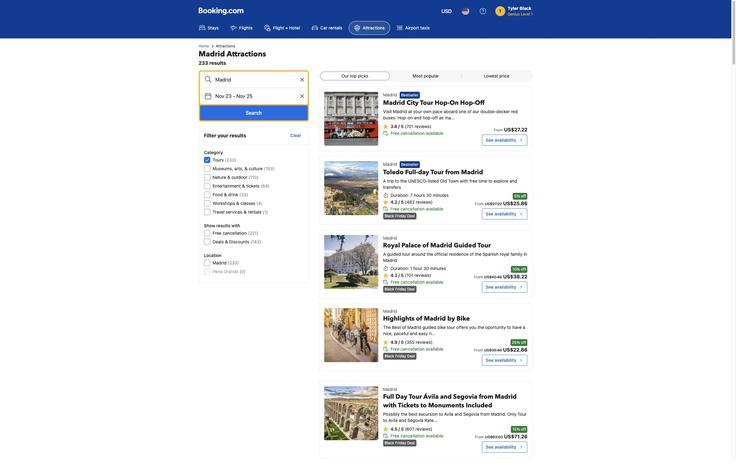 Task type: describe. For each thing, give the bounding box(es) containing it.
from for madrid
[[475, 202, 484, 207]]

as
[[439, 115, 444, 121]]

one
[[459, 109, 466, 114]]

tyler black genius level 1
[[508, 6, 533, 16]]

tyler
[[508, 6, 519, 11]]

culture
[[249, 166, 263, 171]]

(153)
[[264, 166, 275, 171]]

transfers
[[383, 185, 401, 190]]

attractions link
[[349, 21, 390, 35]]

airport taxis link
[[391, 21, 435, 35]]

availability for highlights of madrid by bike
[[495, 358, 516, 364]]

off
[[475, 99, 485, 107]]

reviews) for madrid
[[416, 340, 433, 346]]

a
[[523, 325, 525, 331]]

genius
[[508, 12, 520, 16]]

buses.
[[383, 115, 396, 121]]

services
[[226, 210, 243, 215]]

/ right the 4.2
[[399, 200, 400, 205]]

reviews) for tour
[[416, 427, 432, 433]]

outdoor
[[232, 175, 247, 180]]

to down monuments
[[439, 412, 443, 418]]

see availability for toledo full-day tour from madrid
[[486, 212, 516, 217]]

availability for full day tour ávila and segovia from madrid with tickets to monuments included
[[495, 445, 516, 451]]

& for deals & discounts
[[225, 240, 228, 245]]

the
[[383, 325, 391, 331]]

us$30.48
[[484, 349, 502, 353]]

1 nov from the left
[[215, 94, 224, 99]]

1 friday from the top
[[395, 214, 406, 219]]

old
[[440, 179, 447, 184]]

1 vertical spatial with
[[231, 223, 240, 229]]

stays
[[208, 25, 219, 30]]

2 vertical spatial results
[[216, 223, 230, 229]]

off for highlights of madrid by bike
[[521, 341, 526, 346]]

unesco-
[[408, 179, 428, 184]]

1 deal from the top
[[407, 214, 415, 219]]

cancellation down 3.6 / 5 (701 reviews) at the top
[[401, 131, 425, 136]]

(233) for tours (233)
[[225, 158, 236, 163]]

your inside madrid city tour hop-on hop-off visit madrid at your own pace aboard one of our double-decker red buses. hop-on and hop-off as ma...
[[413, 109, 422, 114]]

nov 23 - nov 25
[[215, 94, 253, 99]]

1 vertical spatial segovia
[[463, 412, 479, 418]]

classes
[[240, 201, 255, 206]]

hours
[[414, 193, 425, 198]]

of up around at the right
[[423, 242, 429, 250]]

excursion
[[419, 412, 438, 418]]

1 vertical spatial results
[[230, 133, 246, 139]]

see for residence
[[486, 285, 494, 290]]

the left official
[[427, 252, 433, 257]]

residence
[[449, 252, 469, 257]]

travel services & rentals (1)
[[213, 210, 268, 215]]

entertainment
[[213, 184, 241, 189]]

food
[[213, 192, 223, 198]]

filter
[[204, 133, 216, 139]]

tour inside toledo full-day tour from madrid a trip to the unesco-listed old town with free time to explore and transfers
[[431, 168, 444, 177]]

2 available from the top
[[426, 207, 443, 212]]

2 horizontal spatial hop-
[[460, 99, 475, 107]]

0 horizontal spatial hop-
[[398, 115, 408, 121]]

availability for royal palace of madrid guided tour
[[495, 285, 516, 290]]

us$27.22 inside "5% off from us$27.22 us$25.86"
[[485, 202, 502, 207]]

30 for tour
[[426, 193, 432, 198]]

on
[[450, 99, 459, 107]]

the inside toledo full-day tour from madrid a trip to the unesco-listed old town with free time to explore and transfers
[[400, 179, 407, 184]]

23
[[226, 94, 232, 99]]

hour
[[413, 266, 423, 272]]

cancellation down the 4.5 / 5 (607 reviews)
[[401, 434, 425, 439]]

ri...
[[429, 332, 435, 337]]

most popular
[[413, 73, 439, 79]]

cancellation down 4.2 / 5 (482 reviews)
[[401, 207, 425, 212]]

bestseller for full-
[[401, 163, 419, 167]]

reviews) down duration: 1 hour 30 minutes
[[415, 273, 431, 278]]

tour inside madrid royal palace of madrid guided tour a guided tour around the official residence of the spanish royal family in madrid
[[402, 252, 410, 257]]

best
[[409, 412, 417, 418]]

bike
[[438, 325, 446, 331]]

see availability for full day tour ávila and segovia from madrid with tickets to monuments included
[[486, 445, 516, 451]]

madrid city tour hop-on hop-off image
[[324, 92, 378, 146]]

explore
[[494, 179, 509, 184]]

free down the 4.2
[[391, 207, 400, 212]]

car rentals
[[320, 25, 342, 30]]

and down monuments
[[455, 412, 462, 418]]

0 vertical spatial us$27.22
[[504, 127, 528, 133]]

trip
[[387, 179, 394, 184]]

guided inside madrid royal palace of madrid guided tour a guided tour around the official residence of the spanish royal family in madrid
[[387, 252, 401, 257]]

a inside madrid royal palace of madrid guided tour a guided tour around the official residence of the spanish royal family in madrid
[[383, 252, 386, 257]]

see for aboard
[[486, 138, 494, 143]]

usd button
[[438, 4, 456, 19]]

(110)
[[249, 175, 259, 180]]

toledo full-day tour from madrid image
[[324, 162, 378, 216]]

of down guided
[[470, 252, 474, 257]]

5%
[[514, 194, 520, 199]]

15%
[[513, 428, 520, 433]]

0 vertical spatial segovia
[[453, 393, 478, 402]]

free cancellation available for tour
[[391, 131, 443, 136]]

flight
[[273, 25, 284, 30]]

(482
[[405, 200, 415, 205]]

2 deal from the top
[[407, 287, 415, 292]]

on
[[408, 115, 413, 121]]

black down 4.3 at the bottom right of page
[[385, 287, 394, 292]]

and inside madrid city tour hop-on hop-off visit madrid at your own pace aboard one of our double-decker red buses. hop-on and hop-off as ma...
[[414, 115, 422, 121]]

2 free cancellation available from the top
[[391, 207, 443, 212]]

& right arts,
[[245, 166, 248, 171]]

(101
[[405, 273, 413, 278]]

full day tour ávila and segovia from madrid with tickets to monuments included image
[[324, 387, 378, 441]]

15% off from us$83.83 us$71.26
[[475, 428, 528, 440]]

to down possibly
[[383, 419, 387, 424]]

availability for madrid city tour hop-on hop-off
[[495, 138, 516, 143]]

full
[[383, 393, 394, 402]]

our
[[342, 73, 349, 79]]

4 friday from the top
[[395, 442, 406, 446]]

minutes for madrid
[[430, 266, 446, 272]]

duration: for royal
[[391, 266, 409, 272]]

tour right only
[[518, 412, 527, 418]]

included
[[466, 402, 492, 410]]

red
[[511, 109, 518, 114]]

oportunity
[[485, 325, 506, 331]]

black down the 4.2
[[385, 214, 394, 219]]

1 inside tyler black genius level 1
[[531, 12, 533, 16]]

cancellation down 4.9 / 5 (355 reviews)
[[401, 347, 425, 352]]

& down classes at left
[[244, 210, 247, 215]]

(607
[[405, 427, 414, 433]]

233
[[199, 60, 208, 66]]

tour inside madrid highlights of madrid by bike the best of madrid guided bike tour offers you the oportunity to have a nice, paceful and easy ri...
[[447, 325, 455, 331]]

arts,
[[234, 166, 243, 171]]

us$83.83
[[485, 436, 503, 440]]

/ for full
[[399, 427, 400, 433]]

attractions inside the madrid attractions 233 results
[[227, 49, 266, 59]]

ávila
[[424, 393, 439, 402]]

1 vertical spatial from
[[479, 393, 493, 402]]

show
[[204, 223, 215, 229]]

price
[[499, 73, 510, 79]]

2 black friday deal from the top
[[385, 287, 415, 292]]

1 vertical spatial your
[[218, 133, 228, 139]]

(233) for madrid (233)
[[228, 261, 239, 266]]

& for nature & outdoor
[[227, 175, 230, 180]]

2 friday from the top
[[395, 287, 406, 292]]

availability for toledo full-day tour from madrid
[[495, 212, 516, 217]]

your account menu tyler black genius level 1 element
[[495, 3, 535, 17]]

usd
[[442, 8, 452, 14]]

flight + hotel link
[[259, 21, 305, 35]]

clear
[[290, 133, 301, 138]]

5% off from us$27.22 us$25.86
[[475, 194, 528, 207]]

of up "easy"
[[416, 315, 422, 324]]

picks
[[358, 73, 368, 79]]

taxis
[[420, 25, 430, 30]]

toledo full-day tour from madrid a trip to the unesco-listed old town with free time to explore and transfers
[[383, 168, 517, 190]]

discounts
[[229, 240, 249, 245]]

duration: 7 hours 30 minutes
[[391, 193, 449, 198]]

with inside toledo full-day tour from madrid a trip to the unesco-listed old town with free time to explore and transfers
[[460, 179, 468, 184]]

5 left (101
[[401, 273, 404, 278]]

the for madrid
[[475, 252, 482, 257]]

double-
[[481, 109, 496, 114]]

home link
[[199, 43, 209, 49]]

off for toledo full-day tour from madrid
[[521, 194, 526, 199]]

madrid city tour hop-on hop-off visit madrid at your own pace aboard one of our double-decker red buses. hop-on and hop-off as ma...
[[383, 99, 518, 121]]

and inside toledo full-day tour from madrid a trip to the unesco-listed old town with free time to explore and transfers
[[510, 179, 517, 184]]



Task type: vqa. For each thing, say whether or not it's contained in the screenshot.
question
no



Task type: locate. For each thing, give the bounding box(es) containing it.
4.9
[[391, 340, 398, 346]]

hop- up pace
[[435, 99, 450, 107]]

from left us$42.46
[[474, 275, 483, 280]]

and up monuments
[[440, 393, 452, 402]]

our
[[473, 109, 479, 114]]

us$27.22
[[504, 127, 528, 133], [485, 202, 502, 207]]

free down 4.9
[[391, 347, 400, 352]]

5 for highlights
[[401, 340, 404, 346]]

1 vertical spatial (233)
[[228, 261, 239, 266]]

1 vertical spatial 30
[[424, 266, 429, 272]]

royal
[[383, 242, 400, 250]]

with down 'full'
[[383, 402, 397, 410]]

1 horizontal spatial 1
[[531, 12, 533, 16]]

2 see availability from the top
[[486, 212, 516, 217]]

3.6
[[391, 124, 397, 129]]

1 vertical spatial avila
[[388, 419, 398, 424]]

category
[[204, 150, 223, 155]]

availability down us$22.86
[[495, 358, 516, 364]]

1 horizontal spatial tour
[[447, 325, 455, 331]]

0 vertical spatial from
[[445, 168, 460, 177]]

your right at
[[413, 109, 422, 114]]

deal down 4.9 / 5 (355 reviews)
[[407, 355, 415, 359]]

aboard
[[444, 109, 458, 114]]

family
[[511, 252, 523, 257]]

5 left (355
[[401, 340, 404, 346]]

deal
[[407, 214, 415, 219], [407, 287, 415, 292], [407, 355, 415, 359], [407, 442, 415, 446]]

/ for highlights
[[399, 340, 400, 346]]

(64)
[[261, 184, 270, 189]]

to up "excursion"
[[421, 402, 427, 410]]

0 vertical spatial minutes
[[433, 193, 449, 198]]

your
[[413, 109, 422, 114], [218, 133, 228, 139]]

from
[[494, 128, 503, 133], [475, 202, 484, 207], [474, 275, 483, 280], [474, 349, 483, 353], [475, 436, 484, 440]]

hotel
[[289, 25, 300, 30]]

0 vertical spatial a
[[383, 179, 386, 184]]

0 vertical spatial attractions
[[363, 25, 385, 30]]

3 friday from the top
[[395, 355, 406, 359]]

reviews) down rate...
[[416, 427, 432, 433]]

4 available from the top
[[426, 347, 443, 352]]

5 available from the top
[[426, 434, 443, 439]]

3.6 / 5 (701 reviews)
[[391, 124, 432, 129]]

city
[[407, 99, 419, 107]]

the for by
[[478, 325, 484, 331]]

minutes
[[433, 193, 449, 198], [430, 266, 446, 272]]

pena
[[213, 269, 223, 275]]

duration:
[[391, 193, 409, 198], [391, 266, 409, 272]]

3 available from the top
[[426, 280, 443, 285]]

rate...
[[425, 419, 437, 424]]

a inside toledo full-day tour from madrid a trip to the unesco-listed old town with free time to explore and transfers
[[383, 179, 386, 184]]

2 duration: from the top
[[391, 266, 409, 272]]

rentals right car
[[329, 25, 342, 30]]

minutes down official
[[430, 266, 446, 272]]

from for bike
[[474, 349, 483, 353]]

1 bestseller from the top
[[401, 93, 419, 98]]

0 vertical spatial tour
[[402, 252, 410, 257]]

1 availability from the top
[[495, 138, 516, 143]]

pace
[[433, 109, 443, 114]]

5 for city
[[401, 124, 404, 129]]

& up the entertainment in the top of the page
[[227, 175, 230, 180]]

4 deal from the top
[[407, 442, 415, 446]]

availability
[[495, 138, 516, 143], [495, 212, 516, 217], [495, 285, 516, 290], [495, 358, 516, 364], [495, 445, 516, 451]]

from inside 10% off from us$42.46 us$38.22
[[474, 275, 483, 280]]

10% off from us$42.46 us$38.22
[[474, 268, 528, 280]]

guided up ri... on the right bottom of page
[[423, 325, 436, 331]]

nice,
[[383, 332, 393, 337]]

hop- up (701
[[398, 115, 408, 121]]

(221)
[[248, 231, 258, 236]]

free
[[470, 179, 478, 184]]

& for food & drink
[[224, 192, 227, 198]]

off for full day tour ávila and segovia from madrid with tickets to monuments included
[[521, 428, 526, 433]]

/ right 4.5
[[399, 427, 400, 433]]

to left have at bottom right
[[507, 325, 511, 331]]

0 horizontal spatial guided
[[387, 252, 401, 257]]

4.3 / 5 (101 reviews)
[[391, 273, 431, 278]]

results down search button
[[230, 133, 246, 139]]

results inside the madrid attractions 233 results
[[209, 60, 226, 66]]

tour up listed
[[431, 168, 444, 177]]

duration: for full-
[[391, 193, 409, 198]]

segovia
[[453, 393, 478, 402], [463, 412, 479, 418], [408, 419, 423, 424]]

reviews) for hop-
[[415, 124, 432, 129]]

black friday deal down 4.5
[[385, 442, 415, 446]]

food & drink (33)
[[213, 192, 248, 198]]

3 availability from the top
[[495, 285, 516, 290]]

deal down 4.2 / 5 (482 reviews)
[[407, 214, 415, 219]]

reviews) down the duration: 7 hours 30 minutes
[[416, 200, 433, 205]]

lowest
[[484, 73, 498, 79]]

to inside madrid highlights of madrid by bike the best of madrid guided bike tour offers you the oportunity to have a nice, paceful and easy ri...
[[507, 325, 511, 331]]

Where are you going? search field
[[200, 72, 308, 88]]

and inside madrid highlights of madrid by bike the best of madrid guided bike tour offers you the oportunity to have a nice, paceful and easy ri...
[[410, 332, 418, 337]]

guided inside madrid highlights of madrid by bike the best of madrid guided bike tour offers you the oportunity to have a nice, paceful and easy ri...
[[423, 325, 436, 331]]

available for madrid
[[426, 347, 443, 352]]

(355
[[405, 340, 415, 346]]

1 a from the top
[[383, 179, 386, 184]]

reviews) down hop-
[[415, 124, 432, 129]]

the
[[400, 179, 407, 184], [427, 252, 433, 257], [475, 252, 482, 257], [478, 325, 484, 331], [401, 412, 408, 418]]

0 vertical spatial (233)
[[225, 158, 236, 163]]

us$27.22 left us$25.86
[[485, 202, 502, 207]]

friday down 4.5
[[395, 442, 406, 446]]

around
[[412, 252, 426, 257]]

& for workshops & classes
[[236, 201, 239, 206]]

from inside toledo full-day tour from madrid a trip to the unesco-listed old town with free time to explore and transfers
[[445, 168, 460, 177]]

1 see availability from the top
[[486, 138, 516, 143]]

black up level
[[520, 6, 532, 11]]

from inside 25% off from us$30.48 us$22.86
[[474, 349, 483, 353]]

free down 4.3 at the bottom right of page
[[391, 280, 400, 285]]

the left best
[[401, 412, 408, 418]]

off inside 25% off from us$30.48 us$22.86
[[521, 341, 526, 346]]

from inside 15% off from us$83.83 us$71.26
[[475, 436, 484, 440]]

black inside tyler black genius level 1
[[520, 6, 532, 11]]

3 deal from the top
[[407, 355, 415, 359]]

visit
[[383, 109, 392, 114]]

1 vertical spatial guided
[[423, 325, 436, 331]]

from for guided
[[474, 275, 483, 280]]

see for offers
[[486, 358, 494, 364]]

segovia up included
[[453, 393, 478, 402]]

(233) up museums,
[[225, 158, 236, 163]]

madrid highlights of madrid by bike the best of madrid guided bike tour offers you the oportunity to have a nice, paceful and easy ri...
[[383, 309, 525, 337]]

us$42.46
[[484, 275, 502, 280]]

1 horizontal spatial nov
[[236, 94, 245, 99]]

from left us$30.48 at the right bottom
[[474, 349, 483, 353]]

avila down monuments
[[444, 412, 454, 418]]

from up town
[[445, 168, 460, 177]]

rentals
[[329, 25, 342, 30], [248, 210, 262, 215]]

1 vertical spatial bestseller
[[401, 163, 419, 167]]

pena grande (0)
[[213, 269, 246, 275]]

available down rate...
[[426, 434, 443, 439]]

from for and
[[475, 436, 484, 440]]

& up (33)
[[242, 184, 245, 189]]

0 vertical spatial 1
[[531, 12, 533, 16]]

3 see availability from the top
[[486, 285, 516, 290]]

a down royal
[[383, 252, 386, 257]]

off left as on the right of the page
[[432, 115, 438, 121]]

1 right level
[[531, 12, 533, 16]]

off inside 10% off from us$42.46 us$38.22
[[521, 268, 526, 272]]

friday down 4.9
[[395, 355, 406, 359]]

see for town
[[486, 212, 494, 217]]

1 horizontal spatial guided
[[423, 325, 436, 331]]

0 vertical spatial guided
[[387, 252, 401, 257]]

3 black friday deal from the top
[[385, 355, 415, 359]]

3 free cancellation available from the top
[[391, 280, 443, 285]]

0 horizontal spatial with
[[231, 223, 240, 229]]

available for tour
[[426, 434, 443, 439]]

4 see availability from the top
[[486, 358, 516, 364]]

travel
[[213, 210, 225, 215]]

0 horizontal spatial avila
[[388, 419, 398, 424]]

tour up the spanish
[[478, 242, 491, 250]]

0 vertical spatial duration:
[[391, 193, 409, 198]]

off inside 15% off from us$83.83 us$71.26
[[521, 428, 526, 433]]

5 availability from the top
[[495, 445, 516, 451]]

in
[[524, 252, 527, 257]]

bestseller up full-
[[401, 163, 419, 167]]

to right time
[[489, 179, 493, 184]]

deal down 4.3 / 5 (101 reviews)
[[407, 287, 415, 292]]

to right 'trip'
[[395, 179, 399, 184]]

cancellation down 4.3 / 5 (101 reviews)
[[401, 280, 425, 285]]

from us$27.22
[[494, 127, 528, 133]]

1 horizontal spatial avila
[[444, 412, 454, 418]]

off for royal palace of madrid guided tour
[[521, 268, 526, 272]]

free cancellation (221)
[[213, 231, 258, 236]]

results
[[209, 60, 226, 66], [230, 133, 246, 139], [216, 223, 230, 229]]

us$38.22
[[503, 274, 528, 280]]

see availability down "5% off from us$27.22 us$25.86"
[[486, 212, 516, 217]]

museums, arts, & culture (153)
[[213, 166, 275, 171]]

from inside from us$27.22
[[494, 128, 503, 133]]

popular
[[424, 73, 439, 79]]

4 see from the top
[[486, 358, 494, 364]]

day
[[396, 393, 407, 402]]

2 bestseller from the top
[[401, 163, 419, 167]]

from down decker
[[494, 128, 503, 133]]

cancellation up deals & discounts (143)
[[223, 231, 247, 236]]

available down as on the right of the page
[[426, 131, 443, 136]]

clear button
[[288, 130, 304, 141]]

with left free
[[460, 179, 468, 184]]

3 see from the top
[[486, 285, 494, 290]]

see availability for highlights of madrid by bike
[[486, 358, 516, 364]]

the for ávila
[[401, 412, 408, 418]]

us$27.22 down red
[[504, 127, 528, 133]]

0 horizontal spatial tour
[[402, 252, 410, 257]]

free cancellation available for day
[[391, 434, 443, 439]]

official
[[434, 252, 448, 257]]

/ for city
[[398, 124, 400, 129]]

see for included
[[486, 445, 494, 451]]

see availability for madrid city tour hop-on hop-off
[[486, 138, 516, 143]]

& up travel services & rentals (1)
[[236, 201, 239, 206]]

black friday deal
[[385, 214, 415, 219], [385, 287, 415, 292], [385, 355, 415, 359], [385, 442, 415, 446]]

highlights of madrid by bike image
[[324, 309, 378, 363]]

1 horizontal spatial your
[[413, 109, 422, 114]]

2 nov from the left
[[236, 94, 245, 99]]

madrid royal palace of madrid guided tour a guided tour around the official residence of the spanish royal family in madrid
[[383, 236, 527, 264]]

/ right 3.6
[[398, 124, 400, 129]]

tour inside madrid city tour hop-on hop-off visit madrid at your own pace aboard one of our double-decker red buses. hop-on and hop-off as ma...
[[420, 99, 433, 107]]

availability down from us$27.22
[[495, 138, 516, 143]]

available for hop-
[[426, 131, 443, 136]]

friday down 4.3 at the bottom right of page
[[395, 287, 406, 292]]

5 left (607
[[401, 427, 404, 433]]

tour down palace
[[402, 252, 410, 257]]

the left the spanish
[[475, 252, 482, 257]]

availability down us$25.86
[[495, 212, 516, 217]]

see availability for royal palace of madrid guided tour
[[486, 285, 516, 290]]

bike
[[457, 315, 470, 324]]

30 right hours
[[426, 193, 432, 198]]

and up (607
[[399, 419, 406, 424]]

0 horizontal spatial 1
[[410, 266, 412, 272]]

tickets
[[246, 184, 260, 189]]

you
[[469, 325, 477, 331]]

available down ri... on the right bottom of page
[[426, 347, 443, 352]]

black down 4.9
[[385, 355, 394, 359]]

own
[[423, 109, 432, 114]]

1 see from the top
[[486, 138, 494, 143]]

5 see availability from the top
[[486, 445, 516, 451]]

off inside "5% off from us$27.22 us$25.86"
[[521, 194, 526, 199]]

t
[[499, 8, 502, 14]]

5 for full
[[401, 427, 404, 433]]

from inside "5% off from us$27.22 us$25.86"
[[475, 202, 484, 207]]

and up 4.9 / 5 (355 reviews)
[[410, 332, 418, 337]]

30 for of
[[424, 266, 429, 272]]

guided
[[454, 242, 476, 250]]

deal down the 4.5 / 5 (607 reviews)
[[407, 442, 415, 446]]

1 horizontal spatial with
[[383, 402, 397, 410]]

with inside madrid full day tour ávila and segovia from madrid with tickets to monuments included possibly the best excursion to avila and segovia from madrid. only tour to avila and segovia rate...
[[383, 402, 397, 410]]

1 vertical spatial duration:
[[391, 266, 409, 272]]

free up deals
[[213, 231, 222, 236]]

2 vertical spatial with
[[383, 402, 397, 410]]

availability down 15% off from us$83.83 us$71.26
[[495, 445, 516, 451]]

madrid inside the madrid attractions 233 results
[[199, 49, 225, 59]]

nature
[[213, 175, 226, 180]]

tour up tickets
[[409, 393, 422, 402]]

see down us$42.46
[[486, 285, 494, 290]]

4 availability from the top
[[495, 358, 516, 364]]

madrid (233)
[[213, 261, 239, 266]]

us$22.86
[[503, 348, 528, 353]]

duration: up the 4.2
[[391, 193, 409, 198]]

royal palace of madrid guided tour image
[[324, 236, 378, 290]]

madrid attractions 233 results
[[199, 49, 266, 66]]

4.5 / 5 (607 reviews)
[[391, 427, 432, 433]]

filter your results
[[204, 133, 246, 139]]

booking.com image
[[199, 7, 243, 15]]

0 horizontal spatial your
[[218, 133, 228, 139]]

free cancellation available for of
[[391, 347, 443, 352]]

2 see from the top
[[486, 212, 494, 217]]

spanish
[[483, 252, 499, 257]]

0 vertical spatial avila
[[444, 412, 454, 418]]

tour inside madrid royal palace of madrid guided tour a guided tour around the official residence of the spanish royal family in madrid
[[478, 242, 491, 250]]

see down us$30.48 at the right bottom
[[486, 358, 494, 364]]

0 vertical spatial rentals
[[329, 25, 342, 30]]

from down included
[[480, 412, 490, 418]]

1 vertical spatial attractions
[[216, 44, 235, 48]]

1 available from the top
[[426, 131, 443, 136]]

5 free cancellation available from the top
[[391, 434, 443, 439]]

1 vertical spatial minutes
[[430, 266, 446, 272]]

1 horizontal spatial hop-
[[435, 99, 450, 107]]

full-
[[405, 168, 418, 177]]

bestseller for city
[[401, 93, 419, 98]]

flights
[[239, 25, 253, 30]]

time
[[479, 179, 487, 184]]

free cancellation available down 4.9 / 5 (355 reviews)
[[391, 347, 443, 352]]

1 left hour on the right bottom of the page
[[410, 266, 412, 272]]

4.2 / 5 (482 reviews)
[[391, 200, 433, 205]]

1 black friday deal from the top
[[385, 214, 415, 219]]

toledo
[[383, 168, 404, 177]]

black friday deal down 4.3 at the bottom right of page
[[385, 287, 415, 292]]

2 vertical spatial attractions
[[227, 49, 266, 59]]

4.9 / 5 (355 reviews)
[[391, 340, 433, 346]]

1 free cancellation available from the top
[[391, 131, 443, 136]]

see availability
[[486, 138, 516, 143], [486, 212, 516, 217], [486, 285, 516, 290], [486, 358, 516, 364], [486, 445, 516, 451]]

off right 10%
[[521, 268, 526, 272]]

minutes down 'old'
[[433, 193, 449, 198]]

4 black friday deal from the top
[[385, 442, 415, 446]]

0 horizontal spatial nov
[[215, 94, 224, 99]]

1
[[531, 12, 533, 16], [410, 266, 412, 272]]

2 horizontal spatial with
[[460, 179, 468, 184]]

see down us$83.83
[[486, 445, 494, 451]]

see availability down us$30.48 at the right bottom
[[486, 358, 516, 364]]

minutes for from
[[433, 193, 449, 198]]

1 duration: from the top
[[391, 193, 409, 198]]

0 horizontal spatial rentals
[[248, 210, 262, 215]]

(701
[[405, 124, 414, 129]]

results right 233
[[209, 60, 226, 66]]

(4)
[[257, 201, 263, 206]]

0 vertical spatial 30
[[426, 193, 432, 198]]

madrid.
[[491, 412, 506, 418]]

0 vertical spatial with
[[460, 179, 468, 184]]

5 left (482
[[401, 200, 404, 205]]

/ right 4.3 at the bottom right of page
[[399, 273, 400, 278]]

1 horizontal spatial rentals
[[329, 25, 342, 30]]

0 vertical spatial results
[[209, 60, 226, 66]]

your right filter
[[218, 133, 228, 139]]

4 free cancellation available from the top
[[391, 347, 443, 352]]

1 vertical spatial us$27.22
[[485, 202, 502, 207]]

of up paceful
[[402, 325, 406, 331]]

& for entertainment & tickets
[[242, 184, 245, 189]]

lowest price
[[484, 73, 510, 79]]

at
[[408, 109, 412, 114]]

possibly
[[383, 412, 400, 418]]

see availability down us$42.46
[[486, 285, 516, 290]]

free down 4.5
[[391, 434, 400, 439]]

0 vertical spatial bestseller
[[401, 93, 419, 98]]

1 vertical spatial a
[[383, 252, 386, 257]]

duration: up 4.3 at the bottom right of page
[[391, 266, 409, 272]]

car rentals link
[[307, 21, 348, 35]]

4.3
[[391, 273, 398, 278]]

0 horizontal spatial us$27.22
[[485, 202, 502, 207]]

2 availability from the top
[[495, 212, 516, 217]]

2 vertical spatial segovia
[[408, 419, 423, 424]]

off inside madrid city tour hop-on hop-off visit madrid at your own pace aboard one of our double-decker red buses. hop-on and hop-off as ma...
[[432, 115, 438, 121]]

of inside madrid city tour hop-on hop-off visit madrid at your own pace aboard one of our double-decker red buses. hop-on and hop-off as ma...
[[468, 109, 472, 114]]

free down 3.6
[[391, 131, 400, 136]]

hop-
[[423, 115, 432, 121]]

0 vertical spatial your
[[413, 109, 422, 114]]

1 vertical spatial tour
[[447, 325, 455, 331]]

see availability down us$83.83
[[486, 445, 516, 451]]

1 vertical spatial rentals
[[248, 210, 262, 215]]

2 vertical spatial from
[[480, 412, 490, 418]]

avila down possibly
[[388, 419, 398, 424]]

with
[[460, 179, 468, 184], [231, 223, 240, 229], [383, 402, 397, 410]]

/ right 4.9
[[399, 340, 400, 346]]

(1)
[[263, 210, 268, 215]]

bestseller
[[401, 93, 419, 98], [401, 163, 419, 167]]

reviews)
[[415, 124, 432, 129], [416, 200, 433, 205], [415, 273, 431, 278], [416, 340, 433, 346], [416, 427, 432, 433]]

paceful
[[394, 332, 409, 337]]

madrid inside toledo full-day tour from madrid a trip to the unesco-listed old town with free time to explore and transfers
[[461, 168, 483, 177]]

the inside madrid full day tour ávila and segovia from madrid with tickets to monuments included possibly the best excursion to avila and segovia from madrid. only tour to avila and segovia rate...
[[401, 412, 408, 418]]

5 see from the top
[[486, 445, 494, 451]]

guided down royal
[[387, 252, 401, 257]]

the inside madrid highlights of madrid by bike the best of madrid guided bike tour offers you the oportunity to have a nice, paceful and easy ri...
[[478, 325, 484, 331]]

1 vertical spatial 1
[[410, 266, 412, 272]]

black down 4.5
[[385, 442, 394, 446]]

2 a from the top
[[383, 252, 386, 257]]

1 horizontal spatial us$27.22
[[504, 127, 528, 133]]



